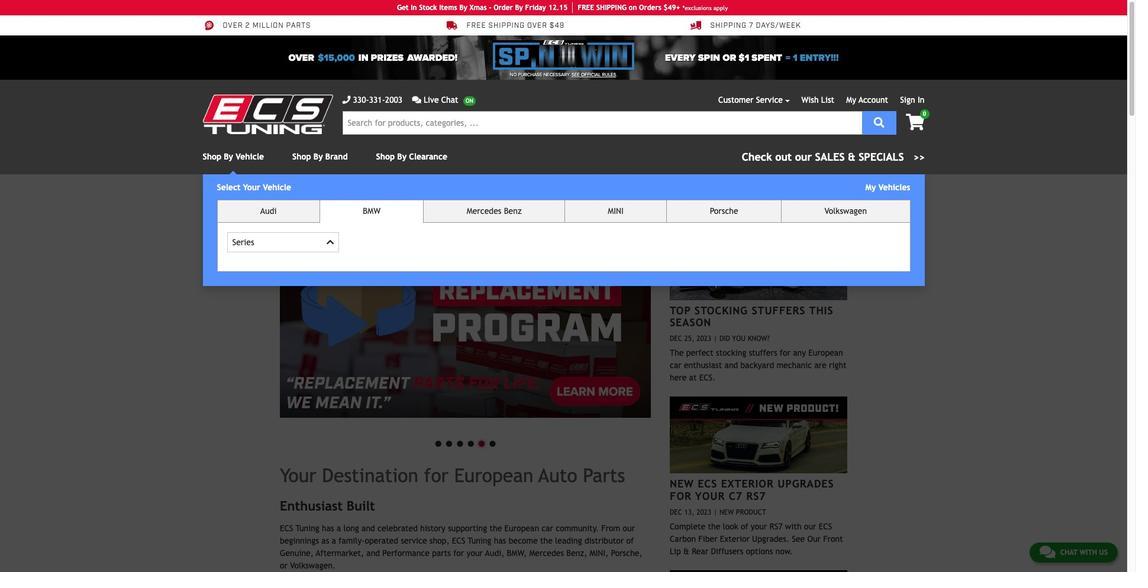 Task type: describe. For each thing, give the bounding box(es) containing it.
complete
[[670, 522, 706, 532]]

top stocking stuffers this season
[[670, 305, 834, 329]]

shop by vehicle link
[[203, 152, 264, 162]]

shopping cart image
[[906, 114, 925, 131]]

wish list link
[[802, 95, 835, 105]]

service
[[401, 537, 427, 546]]

shop by clearance
[[376, 152, 447, 162]]

2 vertical spatial and
[[367, 549, 380, 559]]

sign
[[900, 95, 915, 105]]

*exclusions
[[683, 4, 712, 11]]

stocking
[[716, 349, 747, 358]]

service
[[756, 95, 783, 105]]

live chat link
[[412, 94, 476, 107]]

enthusiast
[[280, 499, 343, 514]]

of inside dec 13, 2023 | new product complete the look of your rs7 with our ecs carbon fiber exterior upgrades. see our front lip & rear diffusers options now.
[[741, 522, 748, 532]]

free
[[578, 4, 594, 12]]

front
[[823, 535, 843, 544]]

stocking
[[695, 305, 748, 317]]

1 horizontal spatial a
[[337, 525, 341, 534]]

my account
[[847, 95, 888, 105]]

331-
[[369, 95, 385, 105]]

shipping
[[711, 21, 747, 30]]

bmw,
[[507, 549, 527, 559]]

new inside new ecs exterior upgrades for your c7 rs7
[[670, 478, 694, 491]]

330-
[[353, 95, 369, 105]]

12.15
[[548, 4, 568, 12]]

are
[[815, 361, 827, 371]]

ecs tuning 'spin to win' contest logo image
[[493, 40, 634, 70]]

prizes
[[371, 52, 404, 64]]

european inside dec 25, 2023 | did you know? the perfect stocking stuffers for any european car enthusiast and backyard mechanic are right here at ecs.
[[809, 349, 843, 358]]

with inside dec 13, 2023 | new product complete the look of your rs7 with our ecs carbon fiber exterior upgrades. see our front lip & rear diffusers options now.
[[785, 522, 802, 532]]

every
[[665, 52, 696, 64]]

ecs tuning has a long and celebrated history supporting the european car community. from our beginnings as a family-operated service shop, ecs tuning has become the leading distributor of genuine, aftermarket, and performance parts for your audi, bmw, mercedes benz, mini, porsche, or volkswagen.
[[280, 525, 643, 571]]

now.
[[776, 547, 793, 557]]

the
[[670, 349, 684, 358]]

my for my account
[[847, 95, 857, 105]]

built
[[347, 499, 375, 514]]

ecs tuning image
[[203, 95, 333, 134]]

from
[[602, 525, 620, 534]]

0 link
[[897, 109, 929, 132]]

on
[[629, 4, 637, 12]]

comments image
[[412, 96, 421, 104]]

& inside "link"
[[848, 151, 856, 163]]

new ecs exterior upgrades for your c7 rs7 link
[[670, 478, 834, 503]]

get in stock items by xmas - order by friday 12.15
[[397, 4, 568, 12]]

1 horizontal spatial tuning
[[468, 537, 492, 546]]

for
[[670, 490, 692, 503]]

your inside dec 13, 2023 | new product complete the look of your rs7 with our ecs carbon fiber exterior upgrades. see our front lip & rear diffusers options now.
[[751, 522, 767, 532]]

no
[[510, 72, 517, 78]]

over $15,000 in prizes
[[289, 52, 404, 64]]

over
[[527, 21, 548, 30]]

my account link
[[847, 95, 888, 105]]

=
[[786, 52, 791, 64]]

by right "order"
[[515, 4, 523, 12]]

1 vertical spatial with
[[1080, 549, 1097, 558]]

enthusiast
[[684, 361, 722, 371]]

orders
[[639, 4, 662, 12]]

exterior inside dec 13, 2023 | new product complete the look of your rs7 with our ecs carbon fiber exterior upgrades. see our front lip & rear diffusers options now.
[[720, 535, 750, 544]]

million
[[252, 21, 284, 30]]

over for over $15,000 in prizes
[[289, 52, 314, 64]]

by left xmas
[[459, 4, 467, 12]]

4 • from the left
[[465, 431, 476, 455]]

all
[[833, 208, 842, 215]]

*exclusions apply link
[[683, 3, 728, 12]]

7
[[749, 21, 754, 30]]

as
[[322, 537, 329, 546]]

dec 25, 2023 | did you know? the perfect stocking stuffers for any european car enthusiast and backyard mechanic are right here at ecs.
[[670, 335, 847, 383]]

c7
[[729, 490, 743, 503]]

vehicle for shop by vehicle
[[236, 152, 264, 162]]

shop by vehicle
[[203, 152, 264, 162]]

select your vehicle
[[217, 183, 291, 192]]

shipping 7 days/week
[[711, 21, 801, 30]]

over for over 2 million parts
[[223, 21, 243, 30]]

mercedes inside ecs tuning has a long and celebrated history supporting the european car community. from our beginnings as a family-operated service shop, ecs tuning has become the leading distributor of genuine, aftermarket, and performance parts for your audi, bmw, mercedes benz, mini, porsche, or volkswagen.
[[529, 549, 564, 559]]

mercedes inside "tab list"
[[467, 207, 502, 216]]

here
[[670, 374, 687, 383]]

european inside ecs tuning has a long and celebrated history supporting the european car community. from our beginnings as a family-operated service shop, ecs tuning has become the leading distributor of genuine, aftermarket, and performance parts for your audi, bmw, mercedes benz, mini, porsche, or volkswagen.
[[505, 525, 539, 534]]

this
[[809, 305, 834, 317]]

our
[[808, 535, 821, 544]]

ecs down the supporting
[[452, 537, 465, 546]]

.
[[616, 72, 617, 78]]

our inside dec 13, 2023 | new product complete the look of your rs7 with our ecs carbon fiber exterior upgrades. see our front lip & rear diffusers options now.
[[804, 522, 816, 532]]

sales
[[815, 151, 845, 163]]

no purchase necessary. see official rules .
[[510, 72, 617, 78]]

dec for top stocking stuffers this season
[[670, 335, 682, 343]]

ecs up beginnings at the left bottom of the page
[[280, 525, 293, 534]]

mercedes benz
[[467, 207, 522, 216]]

1 vertical spatial european
[[454, 465, 534, 487]]

apply
[[714, 4, 728, 11]]

new ecs exterior upgrades for your c7 rs7 image
[[670, 397, 848, 474]]

porsche,
[[611, 549, 643, 559]]

ecs inside new ecs exterior upgrades for your c7 rs7
[[698, 478, 718, 491]]

you
[[732, 335, 746, 343]]

car inside dec 25, 2023 | did you know? the perfect stocking stuffers for any european car enthusiast and backyard mechanic are right here at ecs.
[[670, 361, 682, 371]]

become
[[509, 537, 538, 546]]

know?
[[748, 335, 770, 343]]

search image
[[874, 117, 885, 128]]

at
[[689, 374, 697, 383]]

bmw
[[363, 207, 381, 216]]

1 vertical spatial and
[[362, 525, 375, 534]]

perfect
[[686, 349, 714, 358]]

stuffers
[[752, 305, 806, 317]]

0 horizontal spatial see
[[572, 72, 580, 78]]

items
[[439, 4, 457, 12]]

genuine,
[[280, 549, 314, 559]]

1 horizontal spatial your
[[280, 465, 316, 487]]

or inside ecs tuning has a long and celebrated history supporting the european car community. from our beginnings as a family-operated service shop, ecs tuning has become the leading distributor of genuine, aftermarket, and performance parts for your audi, bmw, mercedes benz, mini, porsche, or volkswagen.
[[280, 562, 288, 571]]

shop for shop by vehicle
[[203, 152, 221, 162]]

0 vertical spatial parts
[[286, 21, 311, 30]]

see inside dec 13, 2023 | new product complete the look of your rs7 with our ecs carbon fiber exterior upgrades. see our front lip & rear diffusers options now.
[[792, 535, 805, 544]]

0 vertical spatial chat
[[441, 95, 458, 105]]

1 vertical spatial for
[[424, 465, 449, 487]]

list
[[821, 95, 835, 105]]

$1
[[739, 52, 749, 64]]

rules
[[602, 72, 616, 78]]

ship
[[596, 4, 611, 12]]

25,
[[685, 335, 695, 343]]

2023 for for
[[697, 509, 712, 517]]

operated
[[365, 537, 398, 546]]

our inside ecs tuning has a long and celebrated history supporting the european car community. from our beginnings as a family-operated service shop, ecs tuning has become the leading distributor of genuine, aftermarket, and performance parts for your audi, bmw, mercedes benz, mini, porsche, or volkswagen.
[[623, 525, 635, 534]]

account
[[859, 95, 888, 105]]

and inside dec 25, 2023 | did you know? the perfect stocking stuffers for any european car enthusiast and backyard mechanic are right here at ecs.
[[725, 361, 738, 371]]

1 horizontal spatial the
[[540, 537, 553, 546]]

right
[[829, 361, 847, 371]]

select
[[217, 183, 241, 192]]

0 horizontal spatial your
[[243, 183, 260, 192]]



Task type: locate. For each thing, give the bounding box(es) containing it.
car left community.
[[542, 525, 553, 534]]

rs7 inside dec 13, 2023 | new product complete the look of your rs7 with our ecs carbon fiber exterior upgrades. see our front lip & rear diffusers options now.
[[770, 522, 783, 532]]

0 vertical spatial your
[[751, 522, 767, 532]]

new up 13,
[[670, 478, 694, 491]]

with up the upgrades.
[[785, 522, 802, 532]]

tuning down the supporting
[[468, 537, 492, 546]]

1 vertical spatial has
[[494, 537, 506, 546]]

0 horizontal spatial in
[[411, 4, 417, 12]]

1 vertical spatial exterior
[[720, 535, 750, 544]]

0 horizontal spatial with
[[785, 522, 802, 532]]

0 horizontal spatial for
[[424, 465, 449, 487]]

your inside new ecs exterior upgrades for your c7 rs7
[[695, 490, 725, 503]]

parts right million
[[286, 21, 311, 30]]

| for for
[[714, 509, 717, 517]]

has up audi,
[[494, 537, 506, 546]]

0 horizontal spatial our
[[623, 525, 635, 534]]

1 vertical spatial see
[[792, 535, 805, 544]]

your
[[751, 522, 767, 532], [467, 549, 483, 559]]

audi,
[[485, 549, 504, 559]]

0 horizontal spatial my
[[847, 95, 857, 105]]

order
[[494, 4, 513, 12]]

|
[[714, 335, 717, 343], [714, 509, 717, 517]]

1 horizontal spatial shop
[[292, 152, 311, 162]]

a left long
[[337, 525, 341, 534]]

0 vertical spatial &
[[848, 151, 856, 163]]

1 vertical spatial rs7
[[770, 522, 783, 532]]

0 horizontal spatial new
[[670, 478, 694, 491]]

and down stocking
[[725, 361, 738, 371]]

2023
[[697, 335, 712, 343], [697, 509, 712, 517]]

0 horizontal spatial has
[[322, 525, 334, 534]]

1 shop from the left
[[203, 152, 221, 162]]

0 horizontal spatial or
[[280, 562, 288, 571]]

car inside ecs tuning has a long and celebrated history supporting the european car community. from our beginnings as a family-operated service shop, ecs tuning has become the leading distributor of genuine, aftermarket, and performance parts for your audi, bmw, mercedes benz, mini, porsche, or volkswagen.
[[542, 525, 553, 534]]

in right get
[[411, 4, 417, 12]]

ecs inside dec 13, 2023 | new product complete the look of your rs7 with our ecs carbon fiber exterior upgrades. see our front lip & rear diffusers options now.
[[819, 522, 832, 532]]

0 vertical spatial new
[[670, 478, 694, 491]]

by for shop by clearance
[[397, 152, 407, 162]]

history
[[420, 525, 446, 534]]

rs7 up product
[[747, 490, 766, 503]]

$15,000
[[318, 52, 355, 64]]

dec left 13,
[[670, 509, 682, 517]]

1 vertical spatial your
[[467, 549, 483, 559]]

parts inside ecs tuning has a long and celebrated history supporting the european car community. from our beginnings as a family-operated service shop, ecs tuning has become the leading distributor of genuine, aftermarket, and performance parts for your audi, bmw, mercedes benz, mini, porsche, or volkswagen.
[[432, 549, 451, 559]]

live
[[424, 95, 439, 105]]

0 vertical spatial |
[[714, 335, 717, 343]]

stuffers
[[749, 349, 777, 358]]

1 vertical spatial parts
[[432, 549, 451, 559]]

new up look
[[720, 509, 734, 517]]

2 • from the left
[[444, 431, 455, 455]]

new ecs b9 rs5 3.0t valved exhaust system image
[[670, 571, 848, 573]]

in for get
[[411, 4, 417, 12]]

upgrades.
[[752, 535, 790, 544]]

rs7 up the upgrades.
[[770, 522, 783, 532]]

days/week
[[756, 21, 801, 30]]

chat left us
[[1061, 549, 1078, 558]]

of right look
[[741, 522, 748, 532]]

wish
[[802, 95, 819, 105]]

did
[[720, 335, 730, 343]]

$49
[[550, 21, 565, 30]]

shipping 7 days/week link
[[690, 20, 801, 31]]

1 vertical spatial of
[[626, 537, 634, 546]]

for inside ecs tuning has a long and celebrated history supporting the european car community. from our beginnings as a family-operated service shop, ecs tuning has become the leading distributor of genuine, aftermarket, and performance parts for your audi, bmw, mercedes benz, mini, porsche, or volkswagen.
[[453, 549, 464, 559]]

or down genuine,
[[280, 562, 288, 571]]

1 2023 from the top
[[697, 335, 712, 343]]

benz
[[504, 207, 522, 216]]

the
[[708, 522, 720, 532], [490, 525, 502, 534], [540, 537, 553, 546]]

1 horizontal spatial rs7
[[770, 522, 783, 532]]

| right 13,
[[714, 509, 717, 517]]

| for season
[[714, 335, 717, 343]]

parts
[[583, 465, 625, 487]]

your down product
[[751, 522, 767, 532]]

2023 inside dec 13, 2023 | new product complete the look of your rs7 with our ecs carbon fiber exterior upgrades. see our front lip & rear diffusers options now.
[[697, 509, 712, 517]]

rear
[[692, 547, 709, 557]]

auto
[[539, 465, 577, 487]]

0 horizontal spatial parts
[[286, 21, 311, 30]]

1 vertical spatial dec
[[670, 509, 682, 517]]

vehicle for select your vehicle
[[263, 183, 291, 192]]

rs7 inside new ecs exterior upgrades for your c7 rs7
[[747, 490, 766, 503]]

ecs up front on the bottom right of the page
[[819, 522, 832, 532]]

0 horizontal spatial over
[[223, 21, 243, 30]]

0 horizontal spatial of
[[626, 537, 634, 546]]

for inside dec 25, 2023 | did you know? the perfect stocking stuffers for any european car enthusiast and backyard mechanic are right here at ecs.
[[780, 349, 791, 358]]

exterior up product
[[721, 478, 774, 491]]

new inside dec 13, 2023 | new product complete the look of your rs7 with our ecs carbon fiber exterior upgrades. see our front lip & rear diffusers options now.
[[720, 509, 734, 517]]

1 vertical spatial new
[[720, 509, 734, 517]]

customer
[[719, 95, 754, 105]]

the inside dec 13, 2023 | new product complete the look of your rs7 with our ecs carbon fiber exterior upgrades. see our front lip & rear diffusers options now.
[[708, 522, 720, 532]]

• • • • • •
[[433, 431, 498, 455]]

free shipping over $49 link
[[447, 20, 565, 31]]

our right from
[[623, 525, 635, 534]]

and
[[725, 361, 738, 371], [362, 525, 375, 534], [367, 549, 380, 559]]

6 • from the left
[[487, 431, 498, 455]]

vehicles
[[879, 183, 911, 192]]

0 horizontal spatial rs7
[[747, 490, 766, 503]]

car down the
[[670, 361, 682, 371]]

lip
[[670, 547, 681, 557]]

my left vehicles at right
[[866, 183, 876, 192]]

1 horizontal spatial of
[[741, 522, 748, 532]]

0 horizontal spatial tuning
[[296, 525, 320, 534]]

see
[[572, 72, 580, 78], [792, 535, 805, 544]]

by for shop by brand
[[314, 152, 323, 162]]

0 vertical spatial see
[[572, 72, 580, 78]]

0 horizontal spatial chat
[[441, 95, 458, 105]]

of up the porsche,
[[626, 537, 634, 546]]

1 vertical spatial car
[[542, 525, 553, 534]]

volkswagen.
[[290, 562, 336, 571]]

1 vertical spatial my
[[866, 183, 876, 192]]

1 vertical spatial over
[[289, 52, 314, 64]]

0 horizontal spatial car
[[542, 525, 553, 534]]

1 horizontal spatial new
[[720, 509, 734, 517]]

0 horizontal spatial your
[[467, 549, 483, 559]]

my for my vehicles
[[866, 183, 876, 192]]

mercedes down leading
[[529, 549, 564, 559]]

the up the fiber on the bottom of page
[[708, 522, 720, 532]]

2 vertical spatial for
[[453, 549, 464, 559]]

1 horizontal spatial over
[[289, 52, 314, 64]]

has up as
[[322, 525, 334, 534]]

0 vertical spatial of
[[741, 522, 748, 532]]

over left the '2' at top
[[223, 21, 243, 30]]

shop
[[203, 152, 221, 162], [292, 152, 311, 162], [376, 152, 395, 162]]

1 horizontal spatial in
[[918, 95, 925, 105]]

1 vertical spatial your
[[280, 465, 316, 487]]

dec inside dec 25, 2023 | did you know? the perfect stocking stuffers for any european car enthusiast and backyard mechanic are right here at ecs.
[[670, 335, 682, 343]]

top
[[670, 305, 691, 317]]

1 vertical spatial vehicle
[[263, 183, 291, 192]]

family-
[[339, 537, 365, 546]]

0 vertical spatial 2023
[[697, 335, 712, 343]]

& right lip
[[684, 547, 689, 557]]

2023 inside dec 25, 2023 | did you know? the perfect stocking stuffers for any european car enthusiast and backyard mechanic are right here at ecs.
[[697, 335, 712, 343]]

1 vertical spatial in
[[918, 95, 925, 105]]

3 shop from the left
[[376, 152, 395, 162]]

top stocking stuffers this season image
[[670, 224, 848, 301]]

1 horizontal spatial with
[[1080, 549, 1097, 558]]

shop up select
[[203, 152, 221, 162]]

chat with us
[[1061, 549, 1108, 558]]

$49+
[[664, 4, 680, 12]]

clearance
[[409, 152, 447, 162]]

phone image
[[342, 96, 351, 104]]

1 vertical spatial chat
[[1061, 549, 1078, 558]]

shop by brand
[[292, 152, 348, 162]]

1 vertical spatial |
[[714, 509, 717, 517]]

new ecs exterior upgrades for your c7 rs7
[[670, 478, 834, 503]]

chat
[[441, 95, 458, 105], [1061, 549, 1078, 558]]

ecs right 'for'
[[698, 478, 718, 491]]

tuning up beginnings at the left bottom of the page
[[296, 525, 320, 534]]

your left audi,
[[467, 549, 483, 559]]

benz,
[[567, 549, 587, 559]]

exterior down look
[[720, 535, 750, 544]]

1 | from the top
[[714, 335, 717, 343]]

over 2 million parts link
[[203, 20, 311, 31]]

330-331-2003 link
[[342, 94, 403, 107]]

& inside dec 13, 2023 | new product complete the look of your rs7 with our ecs carbon fiber exterior upgrades. see our front lip & rear diffusers options now.
[[684, 547, 689, 557]]

0 vertical spatial rs7
[[747, 490, 766, 503]]

2 horizontal spatial the
[[708, 522, 720, 532]]

over 2 million parts
[[223, 21, 311, 30]]

1 horizontal spatial parts
[[432, 549, 451, 559]]

look
[[723, 522, 738, 532]]

0 horizontal spatial the
[[490, 525, 502, 534]]

2 horizontal spatial for
[[780, 349, 791, 358]]

0 horizontal spatial shop
[[203, 152, 221, 162]]

destination
[[322, 465, 418, 487]]

1 horizontal spatial your
[[751, 522, 767, 532]]

0 vertical spatial or
[[723, 52, 736, 64]]

upgrades
[[778, 478, 834, 491]]

by
[[459, 4, 467, 12], [515, 4, 523, 12], [224, 152, 233, 162], [314, 152, 323, 162], [397, 152, 407, 162]]

wish list
[[802, 95, 835, 105]]

2 | from the top
[[714, 509, 717, 517]]

2023 for season
[[697, 335, 712, 343]]

1 dec from the top
[[670, 335, 682, 343]]

my left account
[[847, 95, 857, 105]]

0 vertical spatial your
[[243, 183, 260, 192]]

| left did
[[714, 335, 717, 343]]

1 horizontal spatial mercedes
[[529, 549, 564, 559]]

your left c7
[[695, 490, 725, 503]]

0 vertical spatial in
[[411, 4, 417, 12]]

dec inside dec 13, 2023 | new product complete the look of your rs7 with our ecs carbon fiber exterior upgrades. see our front lip & rear diffusers options now.
[[670, 509, 682, 517]]

view all
[[815, 208, 842, 215]]

2 vertical spatial european
[[505, 525, 539, 534]]

by up select
[[224, 152, 233, 162]]

0 vertical spatial dec
[[670, 335, 682, 343]]

0 vertical spatial a
[[337, 525, 341, 534]]

0 vertical spatial vehicle
[[236, 152, 264, 162]]

0 vertical spatial over
[[223, 21, 243, 30]]

1
[[793, 52, 798, 64]]

0 horizontal spatial a
[[332, 537, 336, 546]]

for left 'any'
[[780, 349, 791, 358]]

aftermarket,
[[316, 549, 364, 559]]

for down • • • • • •
[[424, 465, 449, 487]]

news
[[756, 203, 790, 218]]

generic - abe image
[[280, 203, 651, 418]]

your inside ecs tuning has a long and celebrated history supporting the european car community. from our beginnings as a family-operated service shop, ecs tuning has become the leading distributor of genuine, aftermarket, and performance parts for your audi, bmw, mercedes benz, mini, porsche, or volkswagen.
[[467, 549, 483, 559]]

for down the supporting
[[453, 549, 464, 559]]

celebrated
[[378, 525, 418, 534]]

ecs left news
[[727, 203, 751, 218]]

2 2023 from the top
[[697, 509, 712, 517]]

series
[[232, 238, 254, 247]]

0 vertical spatial for
[[780, 349, 791, 358]]

specials
[[859, 151, 904, 163]]

5 • from the left
[[476, 431, 487, 455]]

shop by clearance link
[[376, 152, 447, 162]]

&
[[848, 151, 856, 163], [684, 547, 689, 557]]

0 vertical spatial exterior
[[721, 478, 774, 491]]

or left $1
[[723, 52, 736, 64]]

with left us
[[1080, 549, 1097, 558]]

vehicle up audi
[[263, 183, 291, 192]]

mercedes
[[467, 207, 502, 216], [529, 549, 564, 559]]

shop for shop by brand
[[292, 152, 311, 162]]

tab list containing audi
[[217, 200, 911, 272]]

mercedes left benz at the top left of page
[[467, 207, 502, 216]]

your right select
[[243, 183, 260, 192]]

Search text field
[[342, 111, 862, 135]]

0 horizontal spatial &
[[684, 547, 689, 557]]

1 vertical spatial 2023
[[697, 509, 712, 517]]

over left $15,000 at top
[[289, 52, 314, 64]]

the left leading
[[540, 537, 553, 546]]

1 horizontal spatial my
[[866, 183, 876, 192]]

1 horizontal spatial &
[[848, 151, 856, 163]]

my vehicles link
[[866, 183, 911, 192]]

a right as
[[332, 537, 336, 546]]

2023 right 25,
[[697, 335, 712, 343]]

dec left 25,
[[670, 335, 682, 343]]

see left official
[[572, 72, 580, 78]]

in for sign
[[918, 95, 925, 105]]

shop left brand
[[292, 152, 311, 162]]

sales & specials
[[815, 151, 904, 163]]

enthusiast built
[[280, 499, 375, 514]]

0 vertical spatial mercedes
[[467, 207, 502, 216]]

shop,
[[430, 537, 450, 546]]

2 dec from the top
[[670, 509, 682, 517]]

your up 'enthusiast'
[[280, 465, 316, 487]]

parts down shop,
[[432, 549, 451, 559]]

1 • from the left
[[433, 431, 444, 455]]

1 vertical spatial mercedes
[[529, 549, 564, 559]]

your destination for european auto parts
[[280, 465, 625, 487]]

1 vertical spatial a
[[332, 537, 336, 546]]

0 vertical spatial my
[[847, 95, 857, 105]]

customer service
[[719, 95, 783, 105]]

1 horizontal spatial has
[[494, 537, 506, 546]]

our
[[804, 522, 816, 532], [623, 525, 635, 534]]

tab list
[[217, 200, 911, 272]]

supporting
[[448, 525, 487, 534]]

of inside ecs tuning has a long and celebrated history supporting the european car community. from our beginnings as a family-operated service shop, ecs tuning has become the leading distributor of genuine, aftermarket, and performance parts for your audi, bmw, mercedes benz, mini, porsche, or volkswagen.
[[626, 537, 634, 546]]

0 vertical spatial car
[[670, 361, 682, 371]]

1 horizontal spatial or
[[723, 52, 736, 64]]

the up audi,
[[490, 525, 502, 534]]

2 vertical spatial your
[[695, 490, 725, 503]]

by for shop by vehicle
[[224, 152, 233, 162]]

0 vertical spatial and
[[725, 361, 738, 371]]

1 vertical spatial tuning
[[468, 537, 492, 546]]

entry!!!
[[800, 52, 839, 64]]

2023 right 13,
[[697, 509, 712, 517]]

1 horizontal spatial for
[[453, 549, 464, 559]]

1 horizontal spatial car
[[670, 361, 682, 371]]

1 vertical spatial or
[[280, 562, 288, 571]]

fiber
[[699, 535, 718, 544]]

long
[[344, 525, 359, 534]]

european up become
[[505, 525, 539, 534]]

community.
[[556, 525, 599, 534]]

shop left clearance
[[376, 152, 395, 162]]

by left brand
[[314, 152, 323, 162]]

our up our
[[804, 522, 816, 532]]

spent
[[752, 52, 782, 64]]

0 vertical spatial has
[[322, 525, 334, 534]]

and right long
[[362, 525, 375, 534]]

vehicle up select your vehicle on the left of page
[[236, 152, 264, 162]]

& right the sales
[[848, 151, 856, 163]]

| inside dec 25, 2023 | did you know? the perfect stocking stuffers for any european car enthusiast and backyard mechanic are right here at ecs.
[[714, 335, 717, 343]]

stock
[[419, 4, 437, 12]]

customer service button
[[719, 94, 790, 107]]

european up are
[[809, 349, 843, 358]]

european down • • • • • •
[[454, 465, 534, 487]]

3 • from the left
[[455, 431, 465, 455]]

dec
[[670, 335, 682, 343], [670, 509, 682, 517]]

exterior inside new ecs exterior upgrades for your c7 rs7
[[721, 478, 774, 491]]

by left clearance
[[397, 152, 407, 162]]

necessary.
[[544, 72, 571, 78]]

0 vertical spatial tuning
[[296, 525, 320, 534]]

2 shop from the left
[[292, 152, 311, 162]]

1 horizontal spatial chat
[[1061, 549, 1078, 558]]

| inside dec 13, 2023 | new product complete the look of your rs7 with our ecs carbon fiber exterior upgrades. see our front lip & rear diffusers options now.
[[714, 509, 717, 517]]

every spin or $1 spent = 1 entry!!!
[[665, 52, 839, 64]]

0 vertical spatial european
[[809, 349, 843, 358]]

0 vertical spatial with
[[785, 522, 802, 532]]

volkswagen
[[825, 207, 867, 216]]

dec for new ecs exterior upgrades for your c7 rs7
[[670, 509, 682, 517]]

and down operated
[[367, 549, 380, 559]]

shop for shop by clearance
[[376, 152, 395, 162]]

vehicle
[[236, 152, 264, 162], [263, 183, 291, 192]]

chat right live
[[441, 95, 458, 105]]

free
[[467, 21, 486, 30]]

lifetime replacement program image
[[280, 203, 651, 418], [280, 203, 651, 418], [280, 203, 651, 418]]

see left our
[[792, 535, 805, 544]]

in right sign
[[918, 95, 925, 105]]



Task type: vqa. For each thing, say whether or not it's contained in the screenshot.
the left "Lowering"
no



